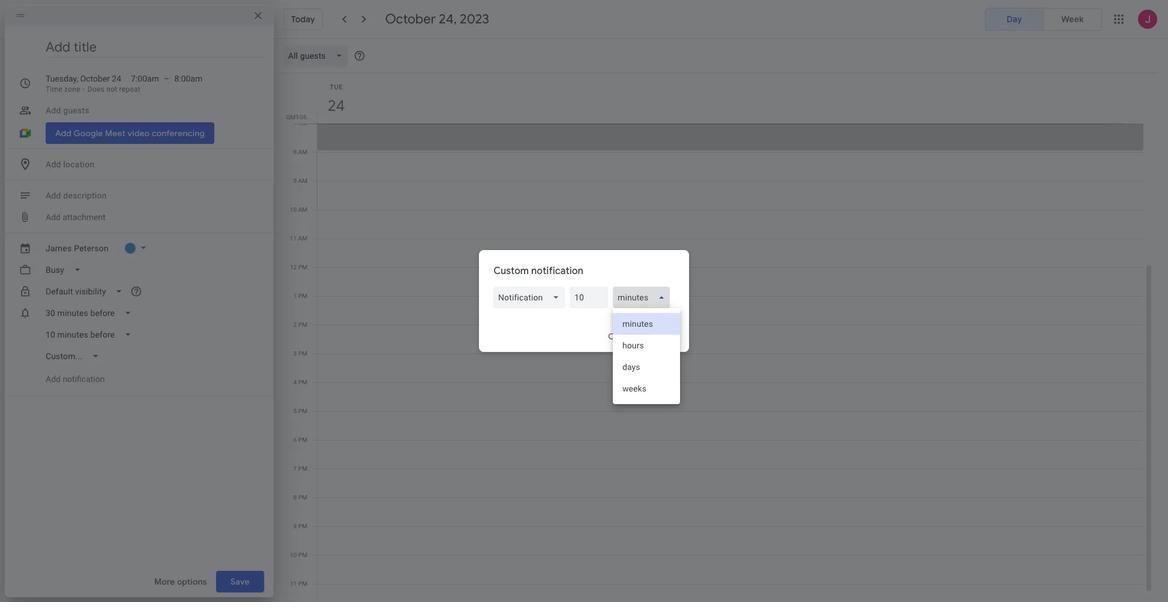 Task type: locate. For each thing, give the bounding box(es) containing it.
5 pm from the top
[[298, 379, 307, 386]]

0 vertical spatial 9
[[293, 178, 297, 184]]

pm down 7 pm
[[298, 495, 307, 501]]

1 pm from the top
[[298, 264, 307, 271]]

pm down the 10 pm
[[298, 581, 307, 588]]

2 pm
[[293, 322, 307, 328]]

1 vertical spatial 8
[[293, 495, 297, 501]]

10 up 11 am
[[290, 206, 297, 213]]

cancel
[[608, 331, 636, 342]]

10 up 11 pm
[[290, 552, 297, 559]]

pm for 7 pm
[[298, 466, 307, 472]]

0 vertical spatial 7
[[293, 120, 297, 127]]

1 add from the top
[[46, 212, 61, 222]]

day
[[1007, 14, 1022, 25]]

2 7 from the top
[[293, 466, 297, 472]]

12 pm
[[290, 264, 307, 271]]

james
[[46, 244, 72, 253]]

9 for 9 am
[[293, 178, 297, 184]]

10 for 10 pm
[[290, 552, 297, 559]]

0 vertical spatial notification
[[531, 265, 583, 277]]

today
[[291, 14, 315, 25]]

11 for 11 am
[[290, 235, 297, 242]]

4 am from the top
[[298, 206, 307, 213]]

notifications element
[[41, 303, 264, 367]]

2 option from the top
[[613, 335, 680, 357]]

10 pm
[[290, 552, 307, 559]]

1 horizontal spatial notification
[[531, 265, 583, 277]]

pm for 10 pm
[[298, 552, 307, 559]]

2 am from the top
[[298, 149, 307, 155]]

8 pm from the top
[[298, 466, 307, 472]]

4 pm from the top
[[298, 351, 307, 357]]

column header
[[317, 73, 1144, 124]]

8 am
[[293, 149, 307, 155]]

6 pm from the top
[[298, 408, 307, 415]]

am for 10 am
[[298, 206, 307, 213]]

1 vertical spatial notification
[[63, 375, 105, 384]]

add inside button
[[46, 212, 61, 222]]

11 pm from the top
[[298, 552, 307, 559]]

8
[[293, 149, 297, 155], [293, 495, 297, 501]]

am
[[298, 120, 307, 127], [298, 149, 307, 155], [298, 178, 307, 184], [298, 206, 307, 213], [298, 235, 307, 242]]

8 up 9 am
[[293, 149, 297, 155]]

0 vertical spatial 8
[[293, 149, 297, 155]]

pm for 3 pm
[[298, 351, 307, 357]]

2 11 from the top
[[290, 581, 297, 588]]

am down 8 am on the left top
[[298, 178, 307, 184]]

1 am from the top
[[298, 120, 307, 127]]

pm right 5
[[298, 408, 307, 415]]

pm right 3
[[298, 351, 307, 357]]

1 8 from the top
[[293, 149, 297, 155]]

pm for 12 pm
[[298, 264, 307, 271]]

3 am from the top
[[298, 178, 307, 184]]

2
[[293, 322, 297, 328]]

pm right the 2
[[298, 322, 307, 328]]

pm right "12"
[[298, 264, 307, 271]]

pm right 1
[[298, 293, 307, 300]]

pm right 4
[[298, 379, 307, 386]]

am for 8 am
[[298, 149, 307, 155]]

11 for 11 pm
[[290, 581, 297, 588]]

add inside 'button'
[[46, 375, 61, 384]]

8 down 7 pm
[[293, 495, 297, 501]]

am up 9 am
[[298, 149, 307, 155]]

7 for 7 pm
[[293, 466, 297, 472]]

am up 12 pm
[[298, 235, 307, 242]]

7 down 6
[[293, 466, 297, 472]]

add attachment button
[[41, 206, 110, 228]]

6
[[293, 437, 297, 444]]

1 vertical spatial 10
[[290, 552, 297, 559]]

9
[[293, 178, 297, 184], [293, 523, 297, 530]]

pm right 6
[[298, 437, 307, 444]]

0 vertical spatial add
[[46, 212, 61, 222]]

am for 9 am
[[298, 178, 307, 184]]

pm for 9 pm
[[298, 523, 307, 530]]

today button
[[283, 8, 323, 30]]

1 pm
[[293, 293, 307, 300]]

option group
[[985, 8, 1102, 31]]

7 pm from the top
[[298, 437, 307, 444]]

5 am from the top
[[298, 235, 307, 242]]

9 am
[[293, 178, 307, 184]]

1 vertical spatial 7
[[293, 466, 297, 472]]

3 pm
[[293, 351, 307, 357]]

1 vertical spatial 9
[[293, 523, 297, 530]]

1 option from the top
[[613, 313, 680, 335]]

7
[[293, 120, 297, 127], [293, 466, 297, 472]]

Minutes in advance for notification number field
[[574, 287, 603, 309]]

0 vertical spatial 10
[[290, 206, 297, 213]]

24,
[[439, 11, 457, 28]]

add
[[46, 212, 61, 222], [46, 375, 61, 384]]

pm down the 9 pm
[[298, 552, 307, 559]]

0 vertical spatial 11
[[290, 235, 297, 242]]

4 option from the top
[[613, 378, 680, 400]]

10 for 10 am
[[290, 206, 297, 213]]

2 add from the top
[[46, 375, 61, 384]]

10
[[290, 206, 297, 213], [290, 552, 297, 559]]

grid
[[279, 73, 1154, 603]]

october
[[385, 11, 436, 28]]

2023
[[460, 11, 489, 28]]

9 for 9 pm
[[293, 523, 297, 530]]

am down 9 am
[[298, 206, 307, 213]]

pm
[[298, 264, 307, 271], [298, 293, 307, 300], [298, 322, 307, 328], [298, 351, 307, 357], [298, 379, 307, 386], [298, 408, 307, 415], [298, 437, 307, 444], [298, 466, 307, 472], [298, 495, 307, 501], [298, 523, 307, 530], [298, 552, 307, 559], [298, 581, 307, 588]]

3 pm from the top
[[298, 322, 307, 328]]

1 vertical spatial 11
[[290, 581, 297, 588]]

pm for 6 pm
[[298, 437, 307, 444]]

am up 8 am on the left top
[[298, 120, 307, 127]]

am for 7 am
[[298, 120, 307, 127]]

3
[[293, 351, 297, 357]]

pm up 8 pm
[[298, 466, 307, 472]]

10 pm from the top
[[298, 523, 307, 530]]

7 left 05
[[293, 120, 297, 127]]

2 8 from the top
[[293, 495, 297, 501]]

None field
[[493, 287, 569, 309], [613, 287, 675, 309], [493, 287, 569, 309], [613, 287, 675, 309]]

notification for add notification
[[63, 375, 105, 384]]

1 vertical spatial add
[[46, 375, 61, 384]]

pm for 8 pm
[[298, 495, 307, 501]]

8 pm
[[293, 495, 307, 501]]

Week radio
[[1043, 8, 1102, 31]]

11 up "12"
[[290, 235, 297, 242]]

9 up the 10 pm
[[293, 523, 297, 530]]

1 10 from the top
[[290, 206, 297, 213]]

1 9 from the top
[[293, 178, 297, 184]]

done
[[654, 331, 675, 342]]

1 7 from the top
[[293, 120, 297, 127]]

7 am
[[293, 120, 307, 127]]

pm for 2 pm
[[298, 322, 307, 328]]

am for 11 am
[[298, 235, 307, 242]]

2 10 from the top
[[290, 552, 297, 559]]

pm for 5 pm
[[298, 408, 307, 415]]

custom
[[493, 265, 529, 277]]

notification inside 'button'
[[63, 375, 105, 384]]

11 down the 10 pm
[[290, 581, 297, 588]]

1 11 from the top
[[290, 235, 297, 242]]

pm down 8 pm
[[298, 523, 307, 530]]

2 9 from the top
[[293, 523, 297, 530]]

6 pm
[[293, 437, 307, 444]]

custom notification
[[493, 265, 583, 277]]

option
[[613, 313, 680, 335], [613, 335, 680, 357], [613, 357, 680, 378], [613, 378, 680, 400]]

11 am
[[290, 235, 307, 242]]

0 horizontal spatial notification
[[63, 375, 105, 384]]

3 option from the top
[[613, 357, 680, 378]]

notification
[[531, 265, 583, 277], [63, 375, 105, 384]]

james peterson
[[46, 244, 109, 253]]

notification inside dialog
[[531, 265, 583, 277]]

12 pm from the top
[[298, 581, 307, 588]]

11
[[290, 235, 297, 242], [290, 581, 297, 588]]

9 up 10 am
[[293, 178, 297, 184]]

9 pm from the top
[[298, 495, 307, 501]]

2 pm from the top
[[298, 293, 307, 300]]

7 for 7 am
[[293, 120, 297, 127]]

11 pm
[[290, 581, 307, 588]]



Task type: describe. For each thing, give the bounding box(es) containing it.
4 pm
[[293, 379, 307, 386]]

october 24, 2023
[[385, 11, 489, 28]]

week
[[1061, 14, 1084, 25]]

05
[[300, 114, 307, 121]]

gmt-05
[[286, 114, 307, 121]]

pm for 4 pm
[[298, 379, 307, 386]]

custom notification dialog
[[479, 250, 689, 405]]

unit of time selection list box
[[613, 309, 680, 405]]

10 am
[[290, 206, 307, 213]]

pm for 11 pm
[[298, 581, 307, 588]]

gmt-
[[286, 114, 300, 121]]

12
[[290, 264, 297, 271]]

add attachment
[[46, 212, 106, 222]]

5 pm
[[293, 408, 307, 415]]

Add title text field
[[46, 38, 264, 56]]

1
[[293, 293, 297, 300]]

grid containing gmt-05
[[279, 73, 1154, 603]]

add for add attachment
[[46, 212, 61, 222]]

done button
[[646, 322, 684, 351]]

4
[[293, 379, 297, 386]]

add notification
[[46, 375, 105, 384]]

pm for 1 pm
[[298, 293, 307, 300]]

8 for 8 pm
[[293, 495, 297, 501]]

attachment
[[63, 212, 106, 222]]

add for add notification
[[46, 375, 61, 384]]

cancel button
[[603, 322, 641, 351]]

Day radio
[[985, 8, 1044, 31]]

7 pm
[[293, 466, 307, 472]]

9 pm
[[293, 523, 307, 530]]

add notification button
[[41, 369, 110, 390]]

5
[[293, 408, 297, 415]]

notification for custom notification
[[531, 265, 583, 277]]

8 for 8 am
[[293, 149, 297, 155]]

10 minutes before element
[[493, 287, 680, 405]]

peterson
[[74, 244, 109, 253]]

option group containing day
[[985, 8, 1102, 31]]



Task type: vqa. For each thing, say whether or not it's contained in the screenshot.
9 associated with 9 AM
yes



